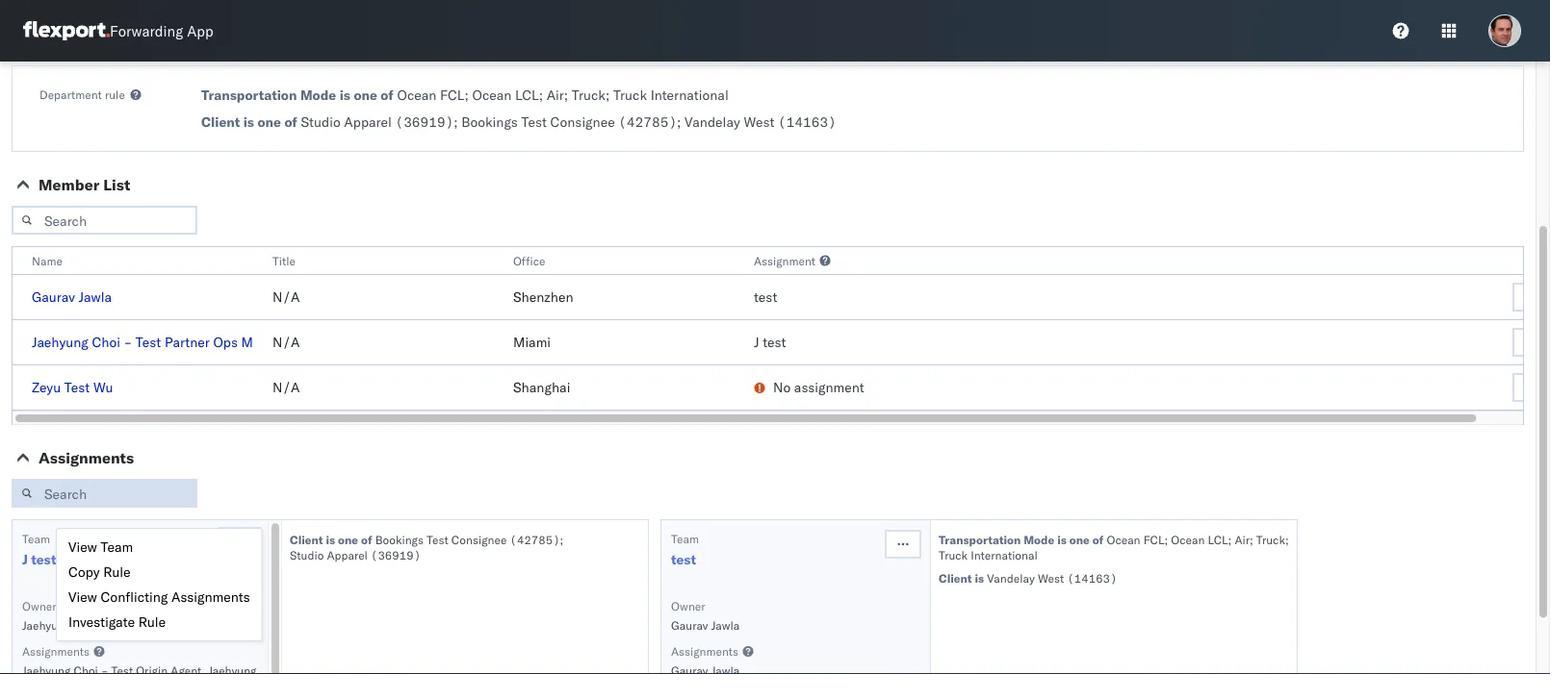 Task type: vqa. For each thing, say whether or not it's contained in the screenshot.
the Name
yes



Task type: locate. For each thing, give the bounding box(es) containing it.
choi inside owner jaehyung choi - test partner ops manager
[[74, 619, 98, 633]]

bookings for ;
[[461, 114, 518, 130]]

1 vertical spatial jaehyung
[[22, 619, 71, 633]]

1 horizontal spatial rule
[[138, 614, 166, 631]]

1 vertical spatial (14163)
[[1067, 571, 1117, 586]]

1 vertical spatial international
[[971, 548, 1038, 563]]

0 vertical spatial studio
[[301, 114, 341, 130]]

0 vertical spatial air
[[547, 87, 564, 103]]

owner inside owner jaehyung choi - test partner ops manager
[[22, 599, 56, 614]]

; inside the client is one of bookings test consignee (42785) ; studio apparel (36919)
[[560, 533, 564, 547]]

name
[[32, 254, 62, 268]]

2 horizontal spatial client
[[939, 571, 972, 586]]

1 vertical spatial studio
[[290, 548, 324, 563]]

vandelay inside transportation mode is one of ocean fcl ; ocean lcl ; air ; truck ; truck international client is vandelay west (14163)
[[987, 571, 1035, 586]]

1 horizontal spatial lcl
[[1208, 533, 1228, 547]]

1 horizontal spatial gaurav
[[671, 619, 708, 633]]

west
[[744, 114, 774, 130], [1038, 571, 1064, 586]]

0 horizontal spatial international
[[650, 87, 729, 103]]

assignments down zeyu test wu link
[[39, 449, 134, 468]]

view up copy
[[68, 539, 97, 556]]

consignee for of
[[451, 533, 507, 547]]

view
[[68, 539, 97, 556], [68, 589, 97, 606]]

1 vertical spatial jawla
[[711, 619, 740, 633]]

member
[[39, 175, 99, 194]]

assignments right conflicting
[[171, 589, 250, 606]]

jaehyung down gaurav jawla link
[[32, 334, 88, 351]]

0 vertical spatial choi
[[92, 334, 120, 351]]

owner gaurav jawla
[[671, 599, 740, 633]]

0 vertical spatial manager
[[241, 334, 294, 351]]

ops inside owner jaehyung choi - test partner ops manager
[[178, 619, 199, 633]]

team inside team j test
[[22, 532, 50, 546]]

0 horizontal spatial consignee
[[451, 533, 507, 547]]

0 vertical spatial west
[[744, 114, 774, 130]]

team up conflicting
[[101, 539, 133, 556]]

0 horizontal spatial client
[[201, 114, 240, 130]]

2 view from the top
[[68, 589, 97, 606]]

truck
[[572, 87, 605, 103], [613, 87, 647, 103], [1256, 533, 1285, 547], [939, 548, 968, 563]]

test inside team test
[[671, 552, 696, 569]]

1 horizontal spatial mode
[[1024, 533, 1054, 547]]

owner jaehyung choi - test partner ops manager
[[22, 599, 247, 633]]

view down copy
[[68, 589, 97, 606]]

2 vertical spatial n/a
[[272, 379, 300, 396]]

0 vertical spatial (14163)
[[778, 114, 836, 130]]

investigate
[[68, 614, 135, 631]]

1 horizontal spatial west
[[1038, 571, 1064, 586]]

1 horizontal spatial transportation
[[939, 533, 1021, 547]]

1 horizontal spatial bookings
[[461, 114, 518, 130]]

rule
[[103, 564, 131, 581], [138, 614, 166, 631]]

partner
[[165, 334, 210, 351], [136, 619, 175, 633]]

no
[[773, 379, 791, 396]]

owner down test link
[[671, 599, 705, 614]]

1 horizontal spatial ops
[[213, 334, 238, 351]]

office
[[513, 254, 545, 268]]

studio inside the client is one of bookings test consignee (42785) ; studio apparel (36919)
[[290, 548, 324, 563]]

2 owner from the left
[[671, 599, 705, 614]]

1 vertical spatial manager
[[202, 619, 247, 633]]

manager
[[241, 334, 294, 351], [202, 619, 247, 633]]

0 vertical spatial jawla
[[79, 289, 112, 306]]

owner
[[22, 599, 56, 614], [671, 599, 705, 614]]

team
[[22, 532, 50, 546], [671, 532, 699, 546], [101, 539, 133, 556]]

1 view from the top
[[68, 539, 97, 556]]

1 horizontal spatial international
[[971, 548, 1038, 563]]

is inside the client is one of bookings test consignee (42785) ; studio apparel (36919)
[[326, 533, 335, 547]]

choi up wu at the left bottom of the page
[[92, 334, 120, 351]]

air inside transportation mode is one of ocean fcl ; ocean lcl ; air ; truck ; truck international client is vandelay west (14163)
[[1235, 533, 1250, 547]]

search text field up copy
[[12, 479, 197, 508]]

forwarding app link
[[23, 21, 213, 40]]

1 horizontal spatial j
[[754, 334, 759, 351]]

ops
[[213, 334, 238, 351], [178, 619, 199, 633]]

of inside the client is one of bookings test consignee (42785) ; studio apparel (36919)
[[361, 533, 372, 547]]

department
[[39, 87, 102, 102]]

0 horizontal spatial -
[[101, 619, 108, 633]]

0 horizontal spatial transportation
[[201, 87, 297, 103]]

2 vertical spatial client
[[939, 571, 972, 586]]

;
[[465, 87, 469, 103], [539, 87, 543, 103], [564, 87, 568, 103], [605, 87, 610, 103], [454, 114, 458, 130], [677, 114, 681, 130], [560, 533, 564, 547], [1164, 533, 1168, 547], [1228, 533, 1232, 547], [1250, 533, 1253, 547], [1285, 533, 1289, 547]]

transportation for transportation mode is one of
[[201, 87, 297, 103]]

consignee
[[550, 114, 615, 130], [451, 533, 507, 547]]

1 vertical spatial fcl
[[1143, 533, 1164, 547]]

(14163)
[[778, 114, 836, 130], [1067, 571, 1117, 586]]

1 vertical spatial air
[[1235, 533, 1250, 547]]

transportation inside transportation mode is one of ocean fcl ; ocean lcl ; air ; truck ; truck international client is vandelay west (14163)
[[939, 533, 1021, 547]]

j test
[[754, 334, 786, 351]]

test left copy
[[31, 552, 56, 569]]

team inside 'view team copy rule view conflicting assignments investigate rule'
[[101, 539, 133, 556]]

no assignment
[[773, 379, 864, 396]]

0 vertical spatial bookings
[[461, 114, 518, 130]]

gaurav jawla link
[[32, 289, 112, 306]]

app
[[187, 22, 213, 40]]

0 horizontal spatial lcl
[[515, 87, 539, 103]]

(14163) inside transportation mode is one of ocean fcl ; ocean lcl ; air ; truck ; truck international client is vandelay west (14163)
[[1067, 571, 1117, 586]]

j down assignment
[[754, 334, 759, 351]]

bookings
[[461, 114, 518, 130], [375, 533, 424, 547]]

consignee inside the client is one of bookings test consignee (42785) ; studio apparel (36919)
[[451, 533, 507, 547]]

jaehyung down copy
[[22, 619, 71, 633]]

1 vertical spatial west
[[1038, 571, 1064, 586]]

client inside the client is one of bookings test consignee (42785) ; studio apparel (36919)
[[290, 533, 323, 547]]

team test
[[671, 532, 699, 569]]

0 horizontal spatial west
[[744, 114, 774, 130]]

gaurav down name
[[32, 289, 75, 306]]

bookings inside the client is one of bookings test consignee (42785) ; studio apparel (36919)
[[375, 533, 424, 547]]

studio apparel (36919) ; bookings test consignee (42785) ; vandelay west (14163)
[[301, 114, 836, 130]]

0 horizontal spatial rule
[[103, 564, 131, 581]]

assignments down owner gaurav jawla
[[671, 645, 738, 659]]

0 vertical spatial j
[[754, 334, 759, 351]]

1 horizontal spatial consignee
[[550, 114, 615, 130]]

1 horizontal spatial -
[[124, 334, 132, 351]]

1 vertical spatial consignee
[[451, 533, 507, 547]]

1 vertical spatial view
[[68, 589, 97, 606]]

conflicting
[[101, 589, 168, 606]]

shanghai
[[513, 379, 570, 396]]

choi down copy
[[74, 619, 98, 633]]

0 vertical spatial gaurav
[[32, 289, 75, 306]]

client
[[201, 114, 240, 130], [290, 533, 323, 547], [939, 571, 972, 586]]

rule up conflicting
[[103, 564, 131, 581]]

1 horizontal spatial owner
[[671, 599, 705, 614]]

rule
[[105, 87, 125, 102]]

fcl
[[440, 87, 465, 103], [1143, 533, 1164, 547]]

1 vertical spatial transportation
[[939, 533, 1021, 547]]

(36919)
[[395, 114, 454, 130], [371, 548, 421, 563]]

j
[[754, 334, 759, 351], [22, 552, 28, 569]]

lcl
[[515, 87, 539, 103], [1208, 533, 1228, 547]]

owner down "j test" link
[[22, 599, 56, 614]]

2 n/a from the top
[[272, 334, 300, 351]]

apparel
[[344, 114, 392, 130], [327, 548, 368, 563]]

rule down conflicting
[[138, 614, 166, 631]]

1 vertical spatial client
[[290, 533, 323, 547]]

1 horizontal spatial air
[[1235, 533, 1250, 547]]

0 horizontal spatial j
[[22, 552, 28, 569]]

0 horizontal spatial (42785)
[[510, 533, 560, 547]]

team j test
[[22, 532, 56, 569]]

jawla
[[79, 289, 112, 306], [711, 619, 740, 633]]

(42785) inside the client is one of bookings test consignee (42785) ; studio apparel (36919)
[[510, 533, 560, 547]]

partner inside owner jaehyung choi - test partner ops manager
[[136, 619, 175, 633]]

(42785)
[[618, 114, 677, 130], [510, 533, 560, 547]]

1 vertical spatial vandelay
[[987, 571, 1035, 586]]

0 horizontal spatial ops
[[178, 619, 199, 633]]

client for client is one of
[[201, 114, 240, 130]]

search text field down list
[[12, 206, 197, 235]]

0 vertical spatial ops
[[213, 334, 238, 351]]

1 vertical spatial rule
[[138, 614, 166, 631]]

member list
[[39, 175, 130, 194]]

1 horizontal spatial vandelay
[[987, 571, 1035, 586]]

1 horizontal spatial jawla
[[711, 619, 740, 633]]

choi
[[92, 334, 120, 351], [74, 619, 98, 633]]

1 vertical spatial search text field
[[12, 479, 197, 508]]

0 vertical spatial search text field
[[12, 206, 197, 235]]

0 vertical spatial view
[[68, 539, 97, 556]]

1 vertical spatial partner
[[136, 619, 175, 633]]

1 vertical spatial bookings
[[375, 533, 424, 547]]

is
[[340, 87, 350, 103], [243, 114, 254, 130], [326, 533, 335, 547], [1057, 533, 1067, 547], [975, 571, 984, 586]]

gaurav
[[32, 289, 75, 306], [671, 619, 708, 633]]

1 vertical spatial j
[[22, 552, 28, 569]]

gaurav inside owner gaurav jawla
[[671, 619, 708, 633]]

manager inside owner jaehyung choi - test partner ops manager
[[202, 619, 247, 633]]

1 vertical spatial gaurav
[[671, 619, 708, 633]]

0 horizontal spatial fcl
[[440, 87, 465, 103]]

test inside owner jaehyung choi - test partner ops manager
[[111, 619, 133, 633]]

1 horizontal spatial (14163)
[[1067, 571, 1117, 586]]

team for j
[[22, 532, 50, 546]]

1 horizontal spatial (42785)
[[618, 114, 677, 130]]

n/a for -
[[272, 334, 300, 351]]

1 horizontal spatial client
[[290, 533, 323, 547]]

0 horizontal spatial vandelay
[[685, 114, 740, 130]]

one
[[354, 87, 377, 103], [257, 114, 281, 130], [338, 533, 358, 547], [1069, 533, 1090, 547]]

owner inside owner gaurav jawla
[[671, 599, 705, 614]]

gaurav down test link
[[671, 619, 708, 633]]

team up "j test" link
[[22, 532, 50, 546]]

0 vertical spatial lcl
[[515, 87, 539, 103]]

0 vertical spatial vandelay
[[685, 114, 740, 130]]

0 vertical spatial client
[[201, 114, 240, 130]]

air
[[547, 87, 564, 103], [1235, 533, 1250, 547]]

1 vertical spatial mode
[[1024, 533, 1054, 547]]

international inside transportation mode is one of ocean fcl ; ocean lcl ; air ; truck ; truck international client is vandelay west (14163)
[[971, 548, 1038, 563]]

transportation
[[201, 87, 297, 103], [939, 533, 1021, 547]]

team up test link
[[671, 532, 699, 546]]

assignments
[[39, 449, 134, 468], [171, 589, 250, 606], [22, 645, 90, 659], [671, 645, 738, 659]]

0 vertical spatial n/a
[[272, 289, 300, 306]]

jaehyung
[[32, 334, 88, 351], [22, 619, 71, 633]]

jawla inside owner gaurav jawla
[[711, 619, 740, 633]]

transportation mode is one of
[[201, 87, 394, 103]]

Search text field
[[12, 206, 197, 235], [12, 479, 197, 508]]

0 vertical spatial transportation
[[201, 87, 297, 103]]

2 horizontal spatial team
[[671, 532, 699, 546]]

mode inside transportation mode is one of ocean fcl ; ocean lcl ; air ; truck ; truck international client is vandelay west (14163)
[[1024, 533, 1054, 547]]

1 vertical spatial n/a
[[272, 334, 300, 351]]

0 horizontal spatial bookings
[[375, 533, 424, 547]]

j left copy
[[22, 552, 28, 569]]

owner for test
[[671, 599, 705, 614]]

miami
[[513, 334, 551, 351]]

test
[[521, 114, 547, 130], [136, 334, 161, 351], [64, 379, 90, 396], [427, 533, 448, 547], [111, 619, 133, 633]]

mode
[[300, 87, 336, 103], [1024, 533, 1054, 547]]

1 n/a from the top
[[272, 289, 300, 306]]

copy
[[68, 564, 100, 581]]

view team copy rule view conflicting assignments investigate rule
[[68, 539, 250, 631]]

(36919) inside the client is one of bookings test consignee (42785) ; studio apparel (36919)
[[371, 548, 421, 563]]

studio
[[301, 114, 341, 130], [290, 548, 324, 563]]

international
[[650, 87, 729, 103], [971, 548, 1038, 563]]

0 vertical spatial consignee
[[550, 114, 615, 130]]

of
[[381, 87, 394, 103], [284, 114, 297, 130], [361, 533, 372, 547], [1092, 533, 1104, 547]]

1 vertical spatial ops
[[178, 619, 199, 633]]

0 horizontal spatial jawla
[[79, 289, 112, 306]]

1 vertical spatial -
[[101, 619, 108, 633]]

1 horizontal spatial fcl
[[1143, 533, 1164, 547]]

n/a
[[272, 289, 300, 306], [272, 334, 300, 351], [272, 379, 300, 396]]

(42785) for (36919)
[[510, 533, 560, 547]]

1 owner from the left
[[22, 599, 56, 614]]

1 vertical spatial lcl
[[1208, 533, 1228, 547]]

test
[[754, 289, 777, 306], [763, 334, 786, 351], [31, 552, 56, 569], [671, 552, 696, 569]]

0 vertical spatial international
[[650, 87, 729, 103]]

1 vertical spatial (36919)
[[371, 548, 421, 563]]

1 horizontal spatial team
[[101, 539, 133, 556]]

0 horizontal spatial mode
[[300, 87, 336, 103]]

-
[[124, 334, 132, 351], [101, 619, 108, 633]]

3 n/a from the top
[[272, 379, 300, 396]]

j inside team j test
[[22, 552, 28, 569]]

apparel inside the client is one of bookings test consignee (42785) ; studio apparel (36919)
[[327, 548, 368, 563]]

vandelay
[[685, 114, 740, 130], [987, 571, 1035, 586]]

0 vertical spatial (36919)
[[395, 114, 454, 130]]

zeyu test wu link
[[32, 379, 113, 396]]

ocean
[[397, 87, 437, 103], [472, 87, 512, 103], [1107, 533, 1140, 547], [1171, 533, 1205, 547]]

team for test
[[671, 532, 699, 546]]

2 search text field from the top
[[12, 479, 197, 508]]

title
[[272, 254, 296, 268]]

1 vertical spatial (42785)
[[510, 533, 560, 547]]

1 vertical spatial apparel
[[327, 548, 368, 563]]

flexport. image
[[23, 21, 110, 40]]

test up owner gaurav jawla
[[671, 552, 696, 569]]

1 vertical spatial choi
[[74, 619, 98, 633]]



Task type: describe. For each thing, give the bounding box(es) containing it.
assignment
[[794, 379, 864, 396]]

- inside owner jaehyung choi - test partner ops manager
[[101, 619, 108, 633]]

mode for transportation mode is one of
[[300, 87, 336, 103]]

0 vertical spatial -
[[124, 334, 132, 351]]

one inside transportation mode is one of ocean fcl ; ocean lcl ; air ; truck ; truck international client is vandelay west (14163)
[[1069, 533, 1090, 547]]

client inside transportation mode is one of ocean fcl ; ocean lcl ; air ; truck ; truck international client is vandelay west (14163)
[[939, 571, 972, 586]]

client for client is one of bookings test consignee (42785) ; studio apparel (36919)
[[290, 533, 323, 547]]

jaehyung inside owner jaehyung choi - test partner ops manager
[[22, 619, 71, 633]]

list
[[103, 175, 130, 194]]

n/a for wu
[[272, 379, 300, 396]]

zeyu
[[32, 379, 61, 396]]

gaurav jawla
[[32, 289, 112, 306]]

owner for j
[[22, 599, 56, 614]]

forwarding app
[[110, 22, 213, 40]]

assignments down investigate
[[22, 645, 90, 659]]

0 vertical spatial apparel
[[344, 114, 392, 130]]

0 horizontal spatial air
[[547, 87, 564, 103]]

forwarding
[[110, 22, 183, 40]]

department rule
[[39, 87, 125, 102]]

mode for transportation mode is one of ocean fcl ; ocean lcl ; air ; truck ; truck international client is vandelay west (14163)
[[1024, 533, 1054, 547]]

test link
[[671, 551, 696, 570]]

test inside team j test
[[31, 552, 56, 569]]

assignments inside 'view team copy rule view conflicting assignments investigate rule'
[[171, 589, 250, 606]]

client is one of bookings test consignee (42785) ; studio apparel (36919)
[[290, 533, 564, 563]]

of inside transportation mode is one of ocean fcl ; ocean lcl ; air ; truck ; truck international client is vandelay west (14163)
[[1092, 533, 1104, 547]]

transportation for transportation mode is one of ocean fcl ; ocean lcl ; air ; truck ; truck international client is vandelay west (14163)
[[939, 533, 1021, 547]]

1 search text field from the top
[[12, 206, 197, 235]]

ocean fcl ; ocean lcl ; air ; truck ; truck international
[[397, 87, 729, 103]]

0 vertical spatial fcl
[[440, 87, 465, 103]]

transportation mode is one of ocean fcl ; ocean lcl ; air ; truck ; truck international client is vandelay west (14163)
[[939, 533, 1289, 586]]

assignment
[[754, 254, 816, 268]]

0 horizontal spatial gaurav
[[32, 289, 75, 306]]

wu
[[93, 379, 113, 396]]

bookings for of
[[375, 533, 424, 547]]

one inside the client is one of bookings test consignee (42785) ; studio apparel (36919)
[[338, 533, 358, 547]]

0 vertical spatial rule
[[103, 564, 131, 581]]

shenzhen
[[513, 289, 573, 306]]

west inside transportation mode is one of ocean fcl ; ocean lcl ; air ; truck ; truck international client is vandelay west (14163)
[[1038, 571, 1064, 586]]

jaehyung choi - test partner ops manager link
[[32, 334, 294, 351]]

fcl inside transportation mode is one of ocean fcl ; ocean lcl ; air ; truck ; truck international client is vandelay west (14163)
[[1143, 533, 1164, 547]]

0 vertical spatial partner
[[165, 334, 210, 351]]

(42785) for (14163)
[[618, 114, 677, 130]]

client is one of
[[201, 114, 297, 130]]

j test link
[[22, 551, 56, 570]]

test up no
[[763, 334, 786, 351]]

test down assignment
[[754, 289, 777, 306]]

jaehyung choi - test partner ops manager
[[32, 334, 294, 351]]

test inside the client is one of bookings test consignee (42785) ; studio apparel (36919)
[[427, 533, 448, 547]]

0 horizontal spatial (14163)
[[778, 114, 836, 130]]

0 vertical spatial jaehyung
[[32, 334, 88, 351]]

consignee for ;
[[550, 114, 615, 130]]

zeyu test wu
[[32, 379, 113, 396]]

lcl inside transportation mode is one of ocean fcl ; ocean lcl ; air ; truck ; truck international client is vandelay west (14163)
[[1208, 533, 1228, 547]]



